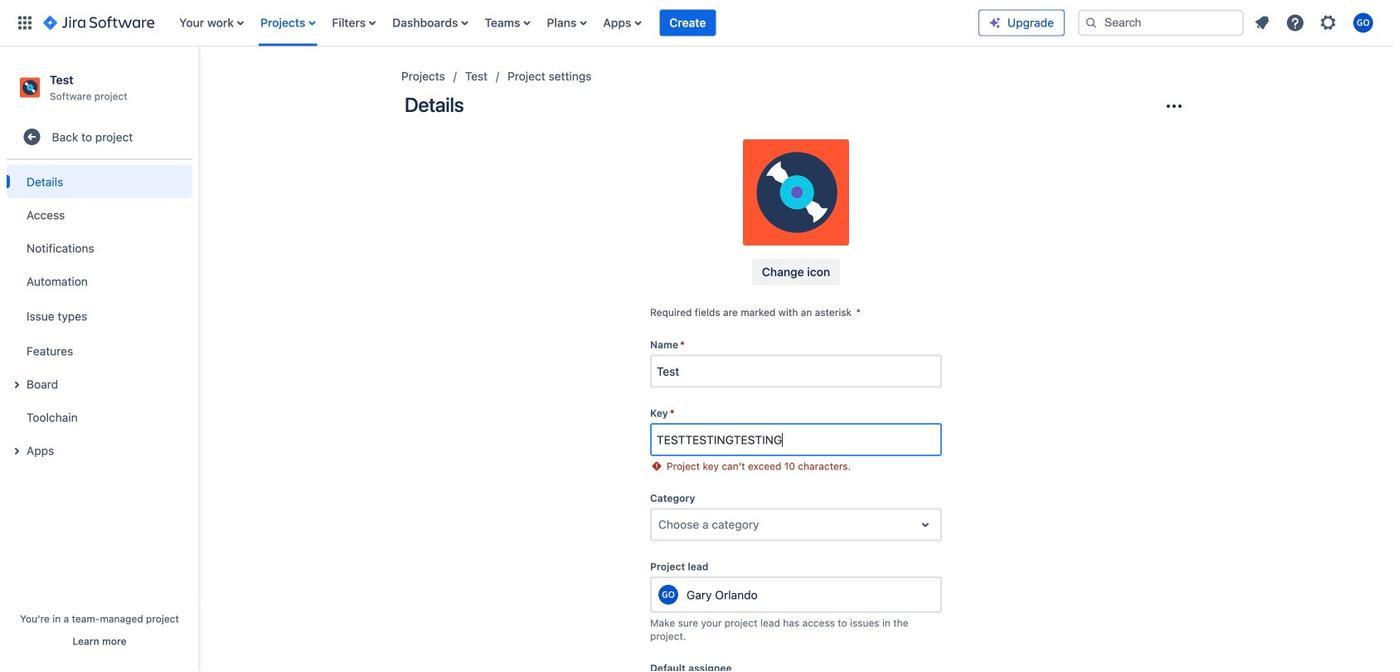 Task type: locate. For each thing, give the bounding box(es) containing it.
list
[[171, 0, 979, 46], [1248, 8, 1384, 38]]

jira software image
[[43, 13, 155, 33], [43, 13, 155, 33]]

banner
[[0, 0, 1394, 46]]

None field
[[652, 356, 941, 386], [652, 425, 941, 455], [652, 356, 941, 386], [652, 425, 941, 455]]

group
[[7, 160, 192, 472]]

group inside sidebar element
[[7, 160, 192, 472]]

project avatar image
[[743, 139, 850, 246]]

expand image
[[7, 375, 27, 395], [7, 442, 27, 461]]

Search field
[[1078, 10, 1244, 36]]

open image
[[916, 515, 936, 535]]

None text field
[[659, 517, 662, 533]]

0 vertical spatial expand image
[[7, 375, 27, 395]]

error image
[[650, 460, 664, 473]]

appswitcher icon image
[[15, 13, 35, 33]]

2 expand image from the top
[[7, 442, 27, 461]]

0 horizontal spatial list
[[171, 0, 979, 46]]

None search field
[[1078, 10, 1244, 36]]

your profile and settings image
[[1354, 13, 1374, 33]]

1 horizontal spatial list
[[1248, 8, 1384, 38]]

1 vertical spatial expand image
[[7, 442, 27, 461]]

more image
[[1165, 96, 1185, 116]]

notifications image
[[1253, 13, 1273, 33]]

1 expand image from the top
[[7, 375, 27, 395]]

help image
[[1286, 13, 1306, 33]]

list item
[[660, 0, 716, 46]]



Task type: describe. For each thing, give the bounding box(es) containing it.
search image
[[1085, 16, 1098, 29]]

sidebar navigation image
[[181, 66, 217, 100]]

sidebar element
[[0, 46, 199, 671]]

settings image
[[1319, 13, 1339, 33]]

primary element
[[10, 0, 979, 46]]



